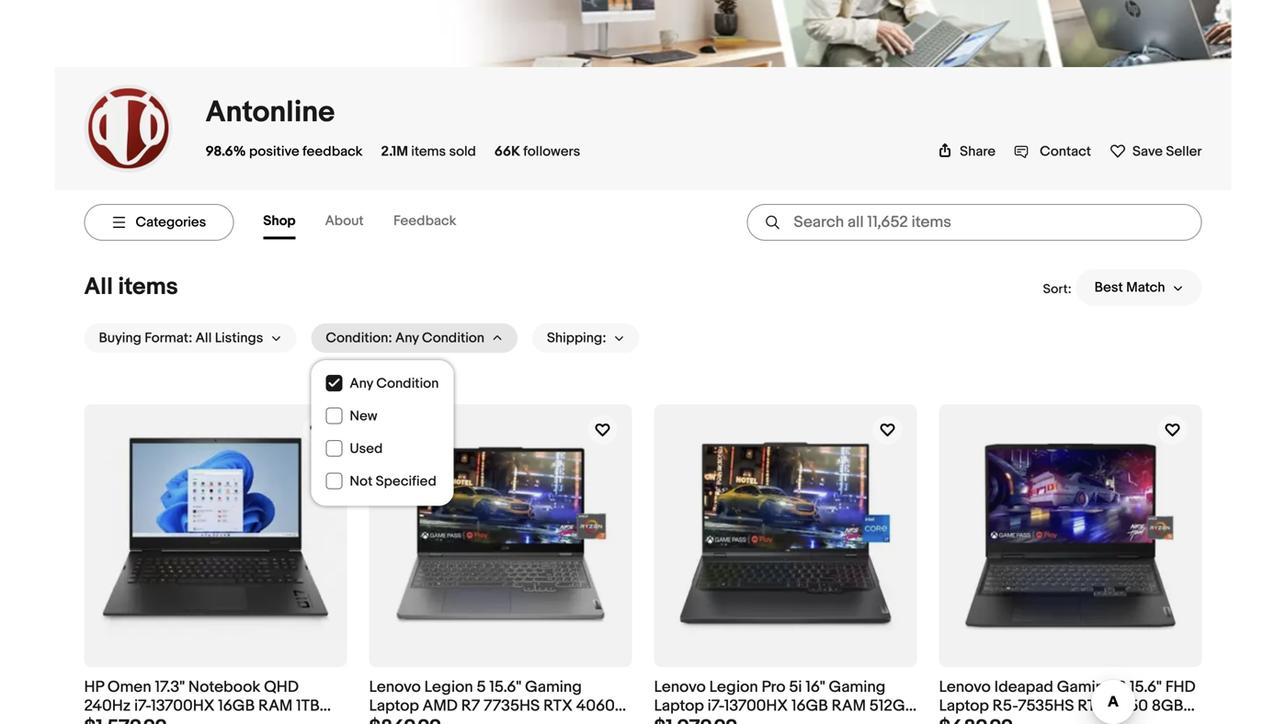 Task type: locate. For each thing, give the bounding box(es) containing it.
ssd inside lenovo legion pro 5i 16" gaming laptop i7-13700hx 16gb ram 512gb ssd rtx 4060
[[654, 717, 684, 725]]

7735hs
[[484, 697, 540, 717]]

1 vertical spatial all
[[196, 330, 212, 347]]

0 horizontal spatial all
[[84, 273, 113, 302]]

lenovo inside lenovo legion pro 5i 16" gaming laptop i7-13700hx 16gb ram 512gb ssd rtx 4060
[[654, 678, 706, 698]]

sold
[[449, 143, 476, 160]]

0 vertical spatial any
[[396, 330, 419, 347]]

13700hx
[[151, 697, 215, 717], [725, 697, 788, 717]]

any
[[396, 330, 419, 347], [350, 376, 373, 392]]

items up format:
[[118, 273, 178, 302]]

1 13700hx from the left
[[151, 697, 215, 717]]

2 i7- from the left
[[708, 697, 725, 717]]

tab list
[[263, 206, 486, 240]]

2 horizontal spatial lenovo
[[940, 678, 991, 698]]

save seller
[[1133, 143, 1203, 160]]

5
[[477, 678, 486, 698]]

0 vertical spatial condition
[[422, 330, 485, 347]]

2 ssd from the left
[[496, 717, 526, 725]]

fhd
[[1166, 678, 1196, 698]]

15.6" right the 3
[[1131, 678, 1163, 698]]

1 laptop from the left
[[369, 697, 419, 717]]

4060 inside lenovo legion 5 15.6" gaming laptop amd r7 7735hs rtx 4060 16gb ram 512gb ssd
[[577, 697, 615, 717]]

15.6" inside lenovo legion 5 15.6" gaming laptop amd r7 7735hs rtx 4060 16gb ram 512gb ssd
[[490, 678, 522, 698]]

condition inside checkbox item
[[377, 376, 439, 392]]

ram left r5-
[[940, 717, 974, 725]]

2 horizontal spatial 16gb
[[792, 697, 829, 717]]

1 ssd from the left
[[84, 717, 114, 725]]

0 horizontal spatial 13700hx
[[151, 697, 215, 717]]

any up any condition
[[396, 330, 419, 347]]

ram
[[258, 697, 293, 717], [832, 697, 866, 717], [410, 717, 444, 725], [940, 717, 974, 725]]

2 horizontal spatial laptop
[[940, 697, 990, 717]]

any condition
[[350, 376, 439, 392]]

1 horizontal spatial 13700hx
[[725, 697, 788, 717]]

1 horizontal spatial gaming
[[829, 678, 886, 698]]

ssd inside hp omen 17.3" notebook qhd 240hz i7-13700hx 16gb ram 1tb ssd rtx 4080 12gb
[[84, 717, 114, 725]]

1 lenovo from the left
[[369, 678, 421, 698]]

512gb inside lenovo legion 5 15.6" gaming laptop amd r7 7735hs rtx 4060 16gb ram 512gb ssd
[[447, 717, 493, 725]]

2 lenovo from the left
[[654, 678, 706, 698]]

1 horizontal spatial lenovo
[[654, 678, 706, 698]]

shipping: button
[[533, 324, 640, 353]]

lenovo ideapad gaming 3 15.6" fhd laptop r5-7535hs rtx 2050 8gb ram 512gb ssd : quick view image
[[940, 405, 1203, 668]]

240hz
[[84, 697, 131, 717]]

lenovo inside lenovo legion 5 15.6" gaming laptop amd r7 7735hs rtx 4060 16gb ram 512gb ssd
[[369, 678, 421, 698]]

1 horizontal spatial 15.6"
[[1131, 678, 1163, 698]]

1 horizontal spatial 16gb
[[369, 717, 406, 725]]

lenovo legion 5 15.6" gaming laptop amd r7 7735hs rtx 4060 16gb ram 512gb ssd
[[369, 678, 615, 725]]

buying format: all listings
[[99, 330, 263, 347]]

gaming inside lenovo legion pro 5i 16" gaming laptop i7-13700hx 16gb ram 512gb ssd rtx 4060
[[829, 678, 886, 698]]

condition:
[[326, 330, 392, 347]]

items
[[411, 143, 446, 160], [118, 273, 178, 302]]

shipping:
[[547, 330, 607, 347]]

512gb for lenovo legion 5 15.6" gaming laptop amd r7 7735hs rtx 4060 16gb ram 512gb ssd
[[447, 717, 493, 725]]

i7- left 17.3"
[[134, 697, 151, 717]]

0 vertical spatial all
[[84, 273, 113, 302]]

legion inside lenovo legion pro 5i 16" gaming laptop i7-13700hx 16gb ram 512gb ssd rtx 4060
[[710, 678, 759, 698]]

0 horizontal spatial lenovo
[[369, 678, 421, 698]]

3 lenovo from the left
[[940, 678, 991, 698]]

1 horizontal spatial laptop
[[654, 697, 704, 717]]

lenovo legion 5 15.6" gaming laptop amd r7 7735hs rtx 4060 16gb ram 512gb ssd : quick view image
[[369, 405, 632, 668]]

all right format:
[[196, 330, 212, 347]]

98.6%
[[206, 143, 246, 160]]

2 horizontal spatial 512gb
[[977, 717, 1023, 725]]

condition
[[422, 330, 485, 347], [377, 376, 439, 392]]

all up buying
[[84, 273, 113, 302]]

laptop inside lenovo legion pro 5i 16" gaming laptop i7-13700hx 16gb ram 512gb ssd rtx 4060
[[654, 697, 704, 717]]

2.1m items sold
[[381, 143, 476, 160]]

16gb
[[218, 697, 255, 717], [792, 697, 829, 717], [369, 717, 406, 725]]

ssd
[[84, 717, 114, 725], [496, 717, 526, 725], [654, 717, 684, 725], [1027, 717, 1057, 725]]

3 gaming from the left
[[1058, 678, 1114, 698]]

2 horizontal spatial gaming
[[1058, 678, 1114, 698]]

amd
[[423, 697, 458, 717]]

17.3"
[[155, 678, 185, 698]]

about
[[325, 213, 364, 229]]

4 ssd from the left
[[1027, 717, 1057, 725]]

0 horizontal spatial items
[[118, 273, 178, 302]]

menu
[[311, 368, 454, 506]]

not
[[350, 474, 373, 490]]

any up new
[[350, 376, 373, 392]]

new
[[350, 408, 378, 425]]

4060
[[577, 697, 615, 717], [721, 717, 759, 725]]

lenovo ideapad gaming 3 15.6" fhd laptop r5-7535hs rtx 2050 8gb ram 512gb ssd
[[940, 678, 1196, 725]]

512gb down ideapad
[[977, 717, 1023, 725]]

66k followers
[[495, 143, 581, 160]]

1 horizontal spatial items
[[411, 143, 446, 160]]

0 horizontal spatial laptop
[[369, 697, 419, 717]]

16gb inside lenovo legion 5 15.6" gaming laptop amd r7 7735hs rtx 4060 16gb ram 512gb ssd
[[369, 717, 406, 725]]

qhd
[[264, 678, 299, 698]]

0 horizontal spatial legion
[[425, 678, 473, 698]]

all
[[84, 273, 113, 302], [196, 330, 212, 347]]

2 laptop from the left
[[654, 697, 704, 717]]

pro
[[762, 678, 786, 698]]

0 horizontal spatial any
[[350, 376, 373, 392]]

condition inside dropdown button
[[422, 330, 485, 347]]

items for all
[[118, 273, 178, 302]]

ram left the r7
[[410, 717, 444, 725]]

match
[[1127, 280, 1166, 296]]

any condition checkbox item
[[311, 368, 454, 401]]

i7- inside lenovo legion pro 5i 16" gaming laptop i7-13700hx 16gb ram 512gb ssd rtx 4060
[[708, 697, 725, 717]]

1 gaming from the left
[[525, 678, 582, 698]]

rtx inside hp omen 17.3" notebook qhd 240hz i7-13700hx 16gb ram 1tb ssd rtx 4080 12gb
[[118, 717, 147, 725]]

rtx inside lenovo legion 5 15.6" gaming laptop amd r7 7735hs rtx 4060 16gb ram 512gb ssd
[[544, 697, 573, 717]]

gaming
[[525, 678, 582, 698], [829, 678, 886, 698], [1058, 678, 1114, 698]]

16gb left amd
[[369, 717, 406, 725]]

0 horizontal spatial i7-
[[134, 697, 151, 717]]

512gb inside lenovo ideapad gaming 3 15.6" fhd laptop r5-7535hs rtx 2050 8gb ram 512gb ssd
[[977, 717, 1023, 725]]

2 13700hx from the left
[[725, 697, 788, 717]]

2 gaming from the left
[[829, 678, 886, 698]]

ram inside lenovo legion 5 15.6" gaming laptop amd r7 7735hs rtx 4060 16gb ram 512gb ssd
[[410, 717, 444, 725]]

i7-
[[134, 697, 151, 717], [708, 697, 725, 717]]

condition up new checkbox item
[[377, 376, 439, 392]]

legion inside lenovo legion 5 15.6" gaming laptop amd r7 7735hs rtx 4060 16gb ram 512gb ssd
[[425, 678, 473, 698]]

buying format: all listings button
[[84, 324, 297, 353]]

512gb right 16"
[[870, 697, 916, 717]]

1 legion from the left
[[425, 678, 473, 698]]

sort:
[[1044, 282, 1072, 297]]

gaming right '5'
[[525, 678, 582, 698]]

0 horizontal spatial 4060
[[577, 697, 615, 717]]

lenovo inside lenovo ideapad gaming 3 15.6" fhd laptop r5-7535hs rtx 2050 8gb ram 512gb ssd
[[940, 678, 991, 698]]

ram right 16"
[[832, 697, 866, 717]]

laptop inside lenovo ideapad gaming 3 15.6" fhd laptop r5-7535hs rtx 2050 8gb ram 512gb ssd
[[940, 697, 990, 717]]

2 legion from the left
[[710, 678, 759, 698]]

condition up any condition
[[422, 330, 485, 347]]

laptop
[[369, 697, 419, 717], [654, 697, 704, 717], [940, 697, 990, 717]]

lenovo for lenovo legion pro 5i 16" gaming laptop i7-13700hx 16gb ram 512gb ssd rtx 4060
[[654, 678, 706, 698]]

512gb down '5'
[[447, 717, 493, 725]]

1 vertical spatial items
[[118, 273, 178, 302]]

rtx
[[544, 697, 573, 717], [1078, 697, 1108, 717], [118, 717, 147, 725], [688, 717, 717, 725]]

1 vertical spatial condition
[[377, 376, 439, 392]]

all items
[[84, 273, 178, 302]]

new checkbox item
[[311, 401, 454, 433]]

feedback
[[303, 143, 363, 160]]

2050
[[1111, 697, 1149, 717]]

1 horizontal spatial i7-
[[708, 697, 725, 717]]

1tb
[[296, 697, 320, 717]]

1 vertical spatial any
[[350, 376, 373, 392]]

15.6" right '5'
[[490, 678, 522, 698]]

1 i7- from the left
[[134, 697, 151, 717]]

0 horizontal spatial 512gb
[[447, 717, 493, 725]]

any inside checkbox item
[[350, 376, 373, 392]]

512gb
[[870, 697, 916, 717], [447, 717, 493, 725], [977, 717, 1023, 725]]

gaming right 16"
[[829, 678, 886, 698]]

gaming left the 3
[[1058, 678, 1114, 698]]

legion
[[425, 678, 473, 698], [710, 678, 759, 698]]

15.6"
[[490, 678, 522, 698], [1131, 678, 1163, 698]]

16gb right pro
[[792, 697, 829, 717]]

1 horizontal spatial 4060
[[721, 717, 759, 725]]

notebook
[[188, 678, 261, 698]]

hp omen 17.3" notebook qhd 240hz i7-13700hx 16gb ram 1tb ssd rtx 4080 12gb
[[84, 678, 320, 725]]

ram left 1tb
[[258, 697, 293, 717]]

1 horizontal spatial 512gb
[[870, 697, 916, 717]]

Search all 11,652 items field
[[747, 204, 1203, 241]]

1 horizontal spatial any
[[396, 330, 419, 347]]

i7- left pro
[[708, 697, 725, 717]]

ssd inside lenovo ideapad gaming 3 15.6" fhd laptop r5-7535hs rtx 2050 8gb ram 512gb ssd
[[1027, 717, 1057, 725]]

1 15.6" from the left
[[490, 678, 522, 698]]

lenovo legion pro 5i 16" gaming laptop i7-13700hx 16gb ram 512gb ssd rtx 4060 : quick view image
[[654, 405, 918, 668]]

gaming inside lenovo ideapad gaming 3 15.6" fhd laptop r5-7535hs rtx 2050 8gb ram 512gb ssd
[[1058, 678, 1114, 698]]

13700hx inside hp omen 17.3" notebook qhd 240hz i7-13700hx 16gb ram 1tb ssd rtx 4080 12gb
[[151, 697, 215, 717]]

items left sold
[[411, 143, 446, 160]]

lenovo for lenovo ideapad gaming 3 15.6" fhd laptop r5-7535hs rtx 2050 8gb ram 512gb ssd
[[940, 678, 991, 698]]

1 horizontal spatial legion
[[710, 678, 759, 698]]

contact link
[[1015, 143, 1092, 160]]

2 15.6" from the left
[[1131, 678, 1163, 698]]

legion left pro
[[710, 678, 759, 698]]

0 vertical spatial items
[[411, 143, 446, 160]]

lenovo
[[369, 678, 421, 698], [654, 678, 706, 698], [940, 678, 991, 698]]

3 ssd from the left
[[654, 717, 684, 725]]

legion left '5'
[[425, 678, 473, 698]]

0 horizontal spatial 16gb
[[218, 697, 255, 717]]

0 horizontal spatial gaming
[[525, 678, 582, 698]]

0 horizontal spatial 15.6"
[[490, 678, 522, 698]]

16gb left qhd
[[218, 697, 255, 717]]

1 horizontal spatial all
[[196, 330, 212, 347]]

5i
[[790, 678, 803, 698]]

tab list containing shop
[[263, 206, 486, 240]]

3 laptop from the left
[[940, 697, 990, 717]]



Task type: describe. For each thing, give the bounding box(es) containing it.
legion for r7
[[425, 678, 473, 698]]

ram inside hp omen 17.3" notebook qhd 240hz i7-13700hx 16gb ram 1tb ssd rtx 4080 12gb
[[258, 697, 293, 717]]

antonline image
[[84, 85, 172, 173]]

ideapad
[[995, 678, 1054, 698]]

2.1m
[[381, 143, 408, 160]]

best match button
[[1077, 269, 1203, 306]]

save
[[1133, 143, 1164, 160]]

98.6% positive feedback
[[206, 143, 363, 160]]

buying
[[99, 330, 142, 347]]

ssd inside lenovo legion 5 15.6" gaming laptop amd r7 7735hs rtx 4060 16gb ram 512gb ssd
[[496, 717, 526, 725]]

lenovo legion 5 15.6" gaming laptop amd r7 7735hs rtx 4060 16gb ram 512gb ssd button
[[369, 678, 632, 725]]

specified
[[376, 474, 437, 490]]

categories
[[136, 214, 206, 231]]

feedback
[[394, 213, 457, 229]]

any inside dropdown button
[[396, 330, 419, 347]]

4060 inside lenovo legion pro 5i 16" gaming laptop i7-13700hx 16gb ram 512gb ssd rtx 4060
[[721, 717, 759, 725]]

antonline
[[206, 95, 335, 131]]

not specified checkbox item
[[311, 466, 454, 499]]

lenovo for lenovo legion 5 15.6" gaming laptop amd r7 7735hs rtx 4060 16gb ram 512gb ssd
[[369, 678, 421, 698]]

ram inside lenovo ideapad gaming 3 15.6" fhd laptop r5-7535hs rtx 2050 8gb ram 512gb ssd
[[940, 717, 974, 725]]

save seller button
[[1110, 143, 1203, 160]]

categories button
[[84, 204, 234, 241]]

antonline link
[[206, 95, 335, 131]]

8gb
[[1152, 697, 1184, 717]]

rtx inside lenovo ideapad gaming 3 15.6" fhd laptop r5-7535hs rtx 2050 8gb ram 512gb ssd
[[1078, 697, 1108, 717]]

r7
[[461, 697, 480, 717]]

512gb for lenovo ideapad gaming 3 15.6" fhd laptop r5-7535hs rtx 2050 8gb ram 512gb ssd
[[977, 717, 1023, 725]]

512gb inside lenovo legion pro 5i 16" gaming laptop i7-13700hx 16gb ram 512gb ssd rtx 4060
[[870, 697, 916, 717]]

7535hs
[[1019, 697, 1075, 717]]

condition: any condition
[[326, 330, 485, 347]]

omen
[[108, 678, 151, 698]]

menu containing any condition
[[311, 368, 454, 506]]

condition: any condition button
[[311, 324, 518, 353]]

legion for i7-
[[710, 678, 759, 698]]

lenovo ideapad gaming 3 15.6" fhd laptop r5-7535hs rtx 2050 8gb ram 512gb ssd button
[[940, 678, 1203, 725]]

format:
[[145, 330, 193, 347]]

i7- inside hp omen 17.3" notebook qhd 240hz i7-13700hx 16gb ram 1tb ssd rtx 4080 12gb
[[134, 697, 151, 717]]

lenovo legion pro 5i 16" gaming laptop i7-13700hx 16gb ram 512gb ssd rtx 4060 button
[[654, 678, 918, 725]]

contact
[[1040, 143, 1092, 160]]

12gb
[[193, 717, 229, 725]]

share
[[960, 143, 996, 160]]

lenovo legion pro 5i 16" gaming laptop i7-13700hx 16gb ram 512gb ssd rtx 4060
[[654, 678, 916, 725]]

16gb inside lenovo legion pro 5i 16" gaming laptop i7-13700hx 16gb ram 512gb ssd rtx 4060
[[792, 697, 829, 717]]

followers
[[524, 143, 581, 160]]

seller
[[1167, 143, 1203, 160]]

rtx inside lenovo legion pro 5i 16" gaming laptop i7-13700hx 16gb ram 512gb ssd rtx 4060
[[688, 717, 717, 725]]

shop
[[263, 213, 296, 229]]

16"
[[806, 678, 826, 698]]

used
[[350, 441, 383, 458]]

laptop for ram
[[940, 697, 990, 717]]

not specified
[[350, 474, 437, 490]]

items for 2.1m
[[411, 143, 446, 160]]

4080
[[150, 717, 189, 725]]

hp
[[84, 678, 104, 698]]

listings
[[215, 330, 263, 347]]

r5-
[[993, 697, 1019, 717]]

ram inside lenovo legion pro 5i 16" gaming laptop i7-13700hx 16gb ram 512gb ssd rtx 4060
[[832, 697, 866, 717]]

hp omen 17.3" notebook qhd 240hz i7-13700hx 16gb ram 1tb ssd rtx 4080 12gb : quick view image
[[84, 405, 347, 668]]

gaming inside lenovo legion 5 15.6" gaming laptop amd r7 7735hs rtx 4060 16gb ram 512gb ssd
[[525, 678, 582, 698]]

hp omen 17.3" notebook qhd 240hz i7-13700hx 16gb ram 1tb ssd rtx 4080 12gb button
[[84, 678, 347, 725]]

15.6" inside lenovo ideapad gaming 3 15.6" fhd laptop r5-7535hs rtx 2050 8gb ram 512gb ssd
[[1131, 678, 1163, 698]]

13700hx inside lenovo legion pro 5i 16" gaming laptop i7-13700hx 16gb ram 512gb ssd rtx 4060
[[725, 697, 788, 717]]

3
[[1118, 678, 1127, 698]]

66k
[[495, 143, 521, 160]]

used checkbox item
[[311, 433, 454, 466]]

best match
[[1095, 280, 1166, 296]]

positive
[[249, 143, 300, 160]]

share button
[[938, 143, 996, 160]]

all inside popup button
[[196, 330, 212, 347]]

laptop for ssd
[[654, 697, 704, 717]]

16gb inside hp omen 17.3" notebook qhd 240hz i7-13700hx 16gb ram 1tb ssd rtx 4080 12gb
[[218, 697, 255, 717]]

best
[[1095, 280, 1124, 296]]

laptop inside lenovo legion 5 15.6" gaming laptop amd r7 7735hs rtx 4060 16gb ram 512gb ssd
[[369, 697, 419, 717]]



Task type: vqa. For each thing, say whether or not it's contained in the screenshot.
Item specifics
no



